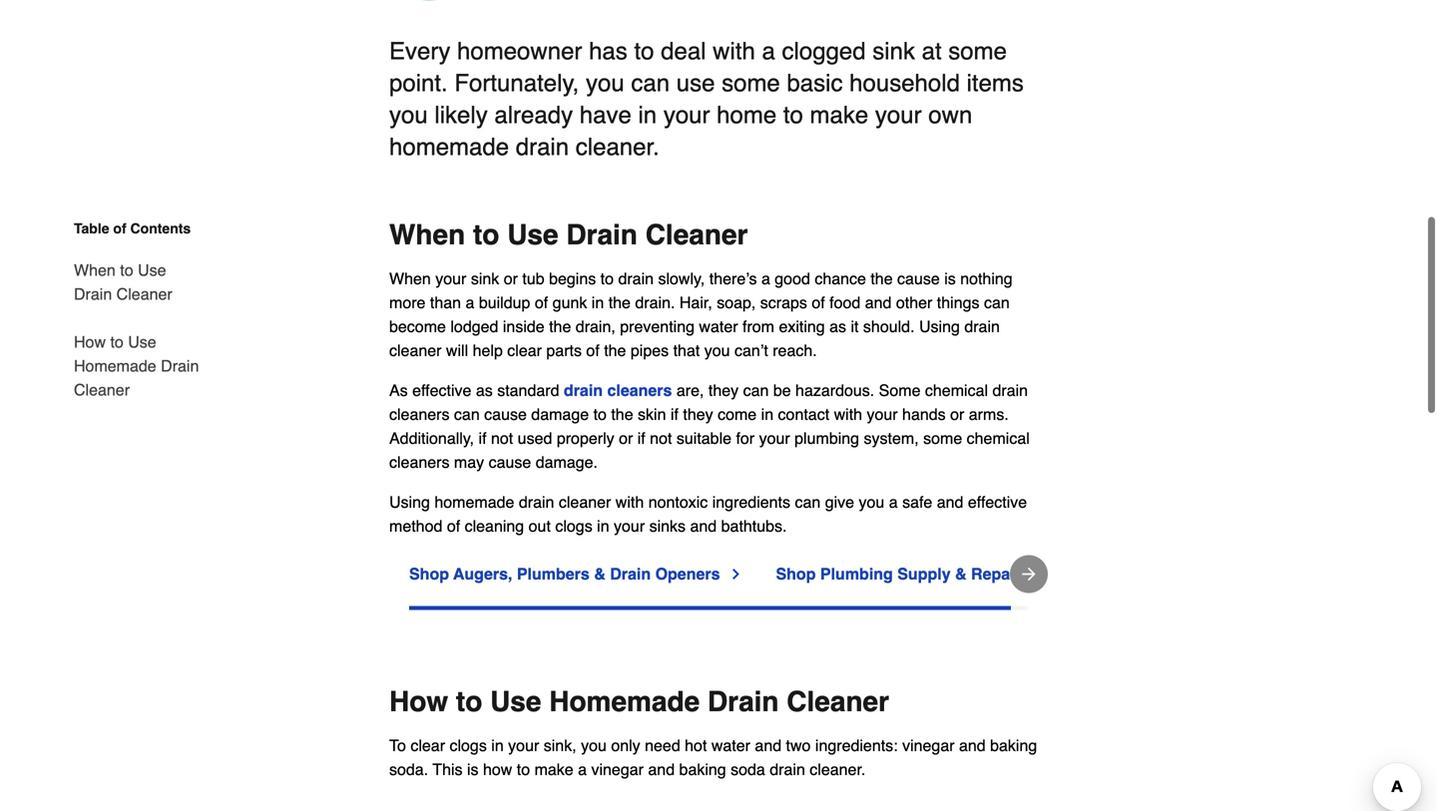 Task type: describe. For each thing, give the bounding box(es) containing it.
suitable
[[677, 429, 732, 448]]

repair
[[971, 565, 1021, 583]]

from
[[743, 317, 775, 336]]

water inside when your sink or tub begins to drain slowly, there's a good chance the cause is nothing more than a buildup of gunk in the drain. hair, soap, scraps of food and other things can become lodged inside the drain, preventing water from exiting as it should. using drain cleaner will help clear parts of the pipes that you can't reach.
[[699, 317, 738, 336]]

than
[[430, 293, 461, 312]]

skin
[[638, 405, 666, 424]]

your inside when your sink or tub begins to drain slowly, there's a good chance the cause is nothing more than a buildup of gunk in the drain. hair, soap, scraps of food and other things can become lodged inside the drain, preventing water from exiting as it should. using drain cleaner will help clear parts of the pipes that you can't reach.
[[435, 269, 466, 288]]

1 horizontal spatial if
[[638, 429, 646, 448]]

1 vertical spatial homemade
[[549, 686, 700, 718]]

1 vertical spatial some
[[722, 69, 780, 97]]

with inside are, they can be hazardous. some chemical drain cleaners can cause damage to the skin if they come in contact with your hands or arms. additionally, if not used properly or if not suitable for your plumbing system, some chemical cleaners may cause damage.
[[834, 405, 862, 424]]

good
[[775, 269, 810, 288]]

the up parts
[[549, 317, 571, 336]]

to inside how to use homemade drain cleaner
[[110, 333, 124, 351]]

as
[[389, 381, 408, 400]]

using inside using homemade drain cleaner with nontoxic ingredients can give you a safe and effective method of cleaning out clogs in your sinks and bathtubs.
[[389, 493, 430, 511]]

lodged
[[451, 317, 498, 336]]

1 vertical spatial cleaners
[[389, 405, 450, 424]]

of inside using homemade drain cleaner with nontoxic ingredients can give you a safe and effective method of cleaning out clogs in your sinks and bathtubs.
[[447, 517, 460, 535]]

your right for
[[759, 429, 790, 448]]

point.
[[389, 69, 448, 97]]

can inside when your sink or tub begins to drain slowly, there's a good chance the cause is nothing more than a buildup of gunk in the drain. hair, soap, scraps of food and other things can become lodged inside the drain, preventing water from exiting as it should. using drain cleaner will help clear parts of the pipes that you can't reach.
[[984, 293, 1010, 312]]

clogs inside using homemade drain cleaner with nontoxic ingredients can give you a safe and effective method of cleaning out clogs in your sinks and bathtubs.
[[555, 517, 593, 535]]

hands
[[902, 405, 946, 424]]

there's
[[709, 269, 757, 288]]

scraps
[[760, 293, 807, 312]]

water inside to clear clogs in your sink, you only need hot water and two ingredients: vinegar and baking soda. this is how to make a vinegar and baking soda drain cleaner.
[[711, 736, 751, 755]]

2 not from the left
[[650, 429, 672, 448]]

can inside every homeowner has to deal with a clogged sink at some point. fortunately, you can use some basic household items you likely already have in your home to make your own homemade drain cleaner.
[[631, 69, 670, 97]]

every
[[389, 37, 450, 65]]

the up drain,
[[609, 293, 631, 312]]

openers
[[655, 565, 720, 583]]

help
[[473, 341, 503, 360]]

is inside when your sink or tub begins to drain slowly, there's a good chance the cause is nothing more than a buildup of gunk in the drain. hair, soap, scraps of food and other things can become lodged inside the drain, preventing water from exiting as it should. using drain cleaner will help clear parts of the pipes that you can't reach.
[[944, 269, 956, 288]]

need
[[645, 736, 680, 755]]

when to use drain cleaner link
[[74, 247, 208, 318]]

1 vertical spatial cause
[[484, 405, 527, 424]]

begins
[[549, 269, 596, 288]]

can't
[[735, 341, 768, 360]]

when to use drain cleaner inside when to use drain cleaner link
[[74, 261, 172, 303]]

are,
[[677, 381, 704, 400]]

to up this
[[456, 686, 482, 718]]

bathtubs.
[[721, 517, 787, 535]]

only
[[611, 736, 640, 755]]

& for repair
[[955, 565, 967, 583]]

deal
[[661, 37, 706, 65]]

shop plumbing supply & repair
[[776, 565, 1021, 583]]

effective inside using homemade drain cleaner with nontoxic ingredients can give you a safe and effective method of cleaning out clogs in your sinks and bathtubs.
[[968, 493, 1027, 511]]

1 vertical spatial how
[[389, 686, 448, 718]]

soap,
[[717, 293, 756, 312]]

when up the than
[[389, 219, 465, 251]]

food
[[830, 293, 861, 312]]

in inside using homemade drain cleaner with nontoxic ingredients can give you a safe and effective method of cleaning out clogs in your sinks and bathtubs.
[[597, 517, 609, 535]]

things
[[937, 293, 980, 312]]

the inside are, they can be hazardous. some chemical drain cleaners can cause damage to the skin if they come in contact with your hands or arms. additionally, if not used properly or if not suitable for your plumbing system, some chemical cleaners may cause damage.
[[611, 405, 633, 424]]

out
[[529, 517, 551, 535]]

make inside to clear clogs in your sink, you only need hot water and two ingredients: vinegar and baking soda. this is how to make a vinegar and baking soda drain cleaner.
[[535, 760, 574, 779]]

every homeowner has to deal with a clogged sink at some point. fortunately, you can use some basic household items you likely already have in your home to make your own homemade drain cleaner.
[[389, 37, 1024, 161]]

homemade inside how to use homemade drain cleaner
[[74, 357, 156, 375]]

1 horizontal spatial when to use drain cleaner
[[389, 219, 748, 251]]

exiting
[[779, 317, 825, 336]]

to inside when your sink or tub begins to drain slowly, there's a good chance the cause is nothing more than a buildup of gunk in the drain. hair, soap, scraps of food and other things can become lodged inside the drain, preventing water from exiting as it should. using drain cleaner will help clear parts of the pipes that you can't reach.
[[601, 269, 614, 288]]

your down use
[[664, 101, 710, 129]]

sink,
[[544, 736, 577, 755]]

safe
[[902, 493, 933, 511]]

household
[[850, 69, 960, 97]]

more
[[389, 293, 426, 312]]

pipes
[[631, 341, 669, 360]]

cause inside when your sink or tub begins to drain slowly, there's a good chance the cause is nothing more than a buildup of gunk in the drain. hair, soap, scraps of food and other things can become lodged inside the drain, preventing water from exiting as it should. using drain cleaner will help clear parts of the pipes that you can't reach.
[[897, 269, 940, 288]]

you inside using homemade drain cleaner with nontoxic ingredients can give you a safe and effective method of cleaning out clogs in your sinks and bathtubs.
[[859, 493, 885, 511]]

homeowner
[[457, 37, 582, 65]]

used
[[518, 429, 552, 448]]

to right has
[[634, 37, 654, 65]]

table of contents
[[74, 221, 191, 237]]

drain up drain.
[[618, 269, 654, 288]]

2 horizontal spatial if
[[671, 405, 679, 424]]

use up how
[[490, 686, 541, 718]]

a inside every homeowner has to deal with a clogged sink at some point. fortunately, you can use some basic household items you likely already have in your home to make your own homemade drain cleaner.
[[762, 37, 775, 65]]

items
[[967, 69, 1024, 97]]

shop for shop plumbing supply & repair
[[776, 565, 816, 583]]

sinks
[[649, 517, 686, 535]]

drain.
[[635, 293, 675, 312]]

drain up damage
[[564, 381, 603, 400]]

drain left "openers"
[[610, 565, 651, 583]]

cleaner inside when your sink or tub begins to drain slowly, there's a good chance the cause is nothing more than a buildup of gunk in the drain. hair, soap, scraps of food and other things can become lodged inside the drain, preventing water from exiting as it should. using drain cleaner will help clear parts of the pipes that you can't reach.
[[389, 341, 442, 360]]

table of contents element
[[58, 219, 208, 402]]

supply
[[898, 565, 951, 583]]

a left good
[[761, 269, 770, 288]]

clogs inside to clear clogs in your sink, you only need hot water and two ingredients: vinegar and baking soda. this is how to make a vinegar and baking soda drain cleaner.
[[450, 736, 487, 755]]

drain up begins
[[566, 219, 638, 251]]

0 vertical spatial cleaners
[[607, 381, 672, 400]]

augers,
[[453, 565, 512, 583]]

using inside when your sink or tub begins to drain slowly, there's a good chance the cause is nothing more than a buildup of gunk in the drain. hair, soap, scraps of food and other things can become lodged inside the drain, preventing water from exiting as it should. using drain cleaner will help clear parts of the pipes that you can't reach.
[[919, 317, 960, 336]]

arrow right image
[[1019, 564, 1039, 584]]

give
[[825, 493, 854, 511]]

a up lodged at the top of page
[[466, 293, 474, 312]]

chance
[[815, 269, 866, 288]]

1 vertical spatial or
[[950, 405, 964, 424]]

own
[[928, 101, 972, 129]]

may
[[454, 453, 484, 471]]

1 vertical spatial chemical
[[967, 429, 1030, 448]]

you inside when your sink or tub begins to drain slowly, there's a good chance the cause is nothing more than a buildup of gunk in the drain. hair, soap, scraps of food and other things can become lodged inside the drain, preventing water from exiting as it should. using drain cleaner will help clear parts of the pipes that you can't reach.
[[704, 341, 730, 360]]

plumbing
[[820, 565, 893, 583]]

buildup
[[479, 293, 530, 312]]

as inside when your sink or tub begins to drain slowly, there's a good chance the cause is nothing more than a buildup of gunk in the drain. hair, soap, scraps of food and other things can become lodged inside the drain, preventing water from exiting as it should. using drain cleaner will help clear parts of the pipes that you can't reach.
[[830, 317, 846, 336]]

you up have
[[586, 69, 625, 97]]

at
[[922, 37, 942, 65]]

1 vertical spatial baking
[[679, 760, 726, 779]]

contact
[[778, 405, 830, 424]]

using homemade drain cleaner with nontoxic ingredients can give you a safe and effective method of cleaning out clogs in your sinks and bathtubs.
[[389, 493, 1027, 535]]

drain inside how to use homemade drain cleaner
[[161, 357, 199, 375]]

of left food
[[812, 293, 825, 312]]

slowly,
[[658, 269, 705, 288]]

can left be
[[743, 381, 769, 400]]

your inside to clear clogs in your sink, you only need hot water and two ingredients: vinegar and baking soda. this is how to make a vinegar and baking soda drain cleaner.
[[508, 736, 539, 755]]

2 vertical spatial cause
[[489, 453, 531, 471]]

drain inside using homemade drain cleaner with nontoxic ingredients can give you a safe and effective method of cleaning out clogs in your sinks and bathtubs.
[[519, 493, 554, 511]]

to inside to clear clogs in your sink, you only need hot water and two ingredients: vinegar and baking soda. this is how to make a vinegar and baking soda drain cleaner.
[[517, 760, 530, 779]]

standard
[[497, 381, 559, 400]]

two
[[786, 736, 811, 755]]

0 vertical spatial they
[[709, 381, 739, 400]]

how to use homemade drain cleaner link
[[74, 318, 208, 402]]

clear inside when your sink or tub begins to drain slowly, there's a good chance the cause is nothing more than a buildup of gunk in the drain. hair, soap, scraps of food and other things can become lodged inside the drain, preventing water from exiting as it should. using drain cleaner will help clear parts of the pipes that you can't reach.
[[507, 341, 542, 360]]

tub
[[522, 269, 545, 288]]

to down table of contents
[[120, 261, 133, 279]]

drain down things at the right top of page
[[964, 317, 1000, 336]]

hot
[[685, 736, 707, 755]]

how to use homemade drain cleaner inside table of contents element
[[74, 333, 199, 399]]

as effective as standard drain cleaners
[[389, 381, 672, 400]]

cleaner inside using homemade drain cleaner with nontoxic ingredients can give you a safe and effective method of cleaning out clogs in your sinks and bathtubs.
[[559, 493, 611, 511]]

in inside to clear clogs in your sink, you only need hot water and two ingredients: vinegar and baking soda. this is how to make a vinegar and baking soda drain cleaner.
[[491, 736, 504, 755]]

shop for shop augers, plumbers & drain openers
[[409, 565, 449, 583]]

homemade inside every homeowner has to deal with a clogged sink at some point. fortunately, you can use some basic household items you likely already have in your home to make your own homemade drain cleaner.
[[389, 133, 509, 161]]

will
[[446, 341, 468, 360]]

plumbers
[[517, 565, 590, 583]]



Task type: vqa. For each thing, say whether or not it's contained in the screenshot.
middle 'if'
yes



Task type: locate. For each thing, give the bounding box(es) containing it.
drain cleaners link
[[564, 381, 672, 400]]

0 horizontal spatial effective
[[412, 381, 472, 400]]

drain inside are, they can be hazardous. some chemical drain cleaners can cause damage to the skin if they come in contact with your hands or arms. additionally, if not used properly or if not suitable for your plumbing system, some chemical cleaners may cause damage.
[[993, 381, 1028, 400]]

cause down the used
[[489, 453, 531, 471]]

cleaner down become
[[389, 341, 442, 360]]

0 vertical spatial cause
[[897, 269, 940, 288]]

0 horizontal spatial how
[[74, 333, 106, 351]]

your down household
[[875, 101, 922, 129]]

a
[[762, 37, 775, 65], [761, 269, 770, 288], [466, 293, 474, 312], [889, 493, 898, 511], [578, 760, 587, 779]]

fortunately,
[[455, 69, 579, 97]]

how to use homemade drain cleaner up only
[[389, 686, 889, 718]]

2 vertical spatial some
[[923, 429, 962, 448]]

clear right 'to'
[[411, 736, 445, 755]]

2 vertical spatial with
[[616, 493, 644, 511]]

chemical down arms.
[[967, 429, 1030, 448]]

drain up out
[[519, 493, 554, 511]]

to down basic
[[783, 101, 803, 129]]

how
[[483, 760, 512, 779]]

come
[[718, 405, 757, 424]]

1 vertical spatial clear
[[411, 736, 445, 755]]

as down help
[[476, 381, 493, 400]]

drain down already
[[516, 133, 569, 161]]

0 vertical spatial some
[[948, 37, 1007, 65]]

1 vertical spatial cleaner
[[559, 493, 611, 511]]

sink inside every homeowner has to deal with a clogged sink at some point. fortunately, you can use some basic household items you likely already have in your home to make your own homemade drain cleaner.
[[873, 37, 915, 65]]

is left how
[[467, 760, 479, 779]]

1 vertical spatial make
[[535, 760, 574, 779]]

0 horizontal spatial sink
[[471, 269, 499, 288]]

chevron right image
[[728, 566, 744, 582]]

1 & from the left
[[594, 565, 606, 583]]

contents
[[130, 221, 191, 237]]

0 horizontal spatial when to use drain cleaner
[[74, 261, 172, 303]]

become
[[389, 317, 446, 336]]

0 horizontal spatial not
[[491, 429, 513, 448]]

sink up household
[[873, 37, 915, 65]]

1 horizontal spatial using
[[919, 317, 960, 336]]

parts
[[546, 341, 582, 360]]

to clear clogs in your sink, you only need hot water and two ingredients: vinegar and baking soda. this is how to make a vinegar and baking soda drain cleaner.
[[389, 736, 1037, 779]]

cleaners up additionally,
[[389, 405, 450, 424]]

1 vertical spatial cleaner.
[[810, 760, 866, 779]]

0 vertical spatial clear
[[507, 341, 542, 360]]

homemade
[[74, 357, 156, 375], [549, 686, 700, 718]]

can up additionally,
[[454, 405, 480, 424]]

when inside when your sink or tub begins to drain slowly, there's a good chance the cause is nothing more than a buildup of gunk in the drain. hair, soap, scraps of food and other things can become lodged inside the drain, preventing water from exiting as it should. using drain cleaner will help clear parts of the pipes that you can't reach.
[[389, 269, 431, 288]]

a inside to clear clogs in your sink, you only need hot water and two ingredients: vinegar and baking soda. this is how to make a vinegar and baking soda drain cleaner.
[[578, 760, 587, 779]]

& for drain
[[594, 565, 606, 583]]

drain
[[566, 219, 638, 251], [74, 285, 112, 303], [161, 357, 199, 375], [610, 565, 651, 583], [708, 686, 779, 718]]

vinegar down only
[[591, 760, 644, 779]]

nothing
[[960, 269, 1013, 288]]

1 horizontal spatial clogs
[[555, 517, 593, 535]]

0 horizontal spatial homemade
[[74, 357, 156, 375]]

sink inside when your sink or tub begins to drain slowly, there's a good chance the cause is nothing more than a buildup of gunk in the drain. hair, soap, scraps of food and other things can become lodged inside the drain, preventing water from exiting as it should. using drain cleaner will help clear parts of the pipes that you can't reach.
[[471, 269, 499, 288]]

using down things at the right top of page
[[919, 317, 960, 336]]

1 not from the left
[[491, 429, 513, 448]]

if up may
[[479, 429, 487, 448]]

1 horizontal spatial clear
[[507, 341, 542, 360]]

0 horizontal spatial as
[[476, 381, 493, 400]]

0 vertical spatial how
[[74, 333, 106, 351]]

1 horizontal spatial homemade
[[549, 686, 700, 718]]

a left clogged
[[762, 37, 775, 65]]

0 vertical spatial cleaner.
[[576, 133, 660, 161]]

to inside are, they can be hazardous. some chemical drain cleaners can cause damage to the skin if they come in contact with your hands or arms. additionally, if not used properly or if not suitable for your plumbing system, some chemical cleaners may cause damage.
[[593, 405, 607, 424]]

make inside every homeowner has to deal with a clogged sink at some point. fortunately, you can use some basic household items you likely already have in your home to make your own homemade drain cleaner.
[[810, 101, 869, 129]]

you left only
[[581, 736, 607, 755]]

drain up to clear clogs in your sink, you only need hot water and two ingredients: vinegar and baking soda. this is how to make a vinegar and baking soda drain cleaner.
[[708, 686, 779, 718]]

of down the tub
[[535, 293, 548, 312]]

homemade
[[389, 133, 509, 161], [435, 493, 514, 511]]

shop down method on the left
[[409, 565, 449, 583]]

1 vertical spatial water
[[711, 736, 751, 755]]

2 shop from the left
[[776, 565, 816, 583]]

0 vertical spatial sink
[[873, 37, 915, 65]]

your left sinks
[[614, 517, 645, 535]]

0 vertical spatial effective
[[412, 381, 472, 400]]

your up the system,
[[867, 405, 898, 424]]

shop plumbing supply & repair link
[[776, 562, 1045, 586]]

plumbing
[[795, 429, 859, 448]]

1 vertical spatial is
[[467, 760, 479, 779]]

a right how
[[578, 760, 587, 779]]

damage
[[531, 405, 589, 424]]

water up soda
[[711, 736, 751, 755]]

0 horizontal spatial clogs
[[450, 736, 487, 755]]

use inside how to use homemade drain cleaner
[[128, 333, 156, 351]]

0 vertical spatial homemade
[[389, 133, 509, 161]]

1 shop from the left
[[409, 565, 449, 583]]

cleaner. inside to clear clogs in your sink, you only need hot water and two ingredients: vinegar and baking soda. this is how to make a vinegar and baking soda drain cleaner.
[[810, 760, 866, 779]]

homemade inside using homemade drain cleaner with nontoxic ingredients can give you a safe and effective method of cleaning out clogs in your sinks and bathtubs.
[[435, 493, 514, 511]]

if right skin
[[671, 405, 679, 424]]

chemical
[[925, 381, 988, 400], [967, 429, 1030, 448]]

1 vertical spatial as
[[476, 381, 493, 400]]

already
[[494, 101, 573, 129]]

ingredients:
[[815, 736, 898, 755]]

0 horizontal spatial baking
[[679, 760, 726, 779]]

nontoxic
[[648, 493, 708, 511]]

1 vertical spatial how to use homemade drain cleaner
[[389, 686, 889, 718]]

clear down the inside
[[507, 341, 542, 360]]

1 horizontal spatial effective
[[968, 493, 1027, 511]]

0 horizontal spatial make
[[535, 760, 574, 779]]

1 horizontal spatial with
[[713, 37, 755, 65]]

as left it
[[830, 317, 846, 336]]

0 vertical spatial with
[[713, 37, 755, 65]]

0 horizontal spatial with
[[616, 493, 644, 511]]

1 vertical spatial clogs
[[450, 736, 487, 755]]

your inside using homemade drain cleaner with nontoxic ingredients can give you a safe and effective method of cleaning out clogs in your sinks and bathtubs.
[[614, 517, 645, 535]]

drain down when to use drain cleaner link
[[161, 357, 199, 375]]

be
[[773, 381, 791, 400]]

has
[[589, 37, 628, 65]]

arms.
[[969, 405, 1009, 424]]

1 horizontal spatial &
[[955, 565, 967, 583]]

cleaners up skin
[[607, 381, 672, 400]]

to right how
[[517, 760, 530, 779]]

& right plumbers
[[594, 565, 606, 583]]

to down when to use drain cleaner link
[[110, 333, 124, 351]]

0 horizontal spatial shop
[[409, 565, 449, 583]]

with
[[713, 37, 755, 65], [834, 405, 862, 424], [616, 493, 644, 511]]

1 vertical spatial when to use drain cleaner
[[74, 261, 172, 303]]

if
[[671, 405, 679, 424], [479, 429, 487, 448], [638, 429, 646, 448]]

drain,
[[576, 317, 616, 336]]

when inside 'when to use drain cleaner'
[[74, 261, 116, 279]]

shop right chevron right icon
[[776, 565, 816, 583]]

0 vertical spatial how to use homemade drain cleaner
[[74, 333, 199, 399]]

cleaner. down ingredients:
[[810, 760, 866, 779]]

2 horizontal spatial with
[[834, 405, 862, 424]]

if down skin
[[638, 429, 646, 448]]

2 & from the left
[[955, 565, 967, 583]]

of inside table of contents element
[[113, 221, 126, 237]]

vinegar
[[902, 736, 955, 755], [591, 760, 644, 779]]

clogs right out
[[555, 517, 593, 535]]

or inside when your sink or tub begins to drain slowly, there's a good chance the cause is nothing more than a buildup of gunk in the drain. hair, soap, scraps of food and other things can become lodged inside the drain, preventing water from exiting as it should. using drain cleaner will help clear parts of the pipes that you can't reach.
[[504, 269, 518, 288]]

1 horizontal spatial make
[[810, 101, 869, 129]]

effective
[[412, 381, 472, 400], [968, 493, 1027, 511]]

0 vertical spatial clogs
[[555, 517, 593, 535]]

inside
[[503, 317, 545, 336]]

homemade down when to use drain cleaner link
[[74, 357, 156, 375]]

some inside are, they can be hazardous. some chemical drain cleaners can cause damage to the skin if they come in contact with your hands or arms. additionally, if not used properly or if not suitable for your plumbing system, some chemical cleaners may cause damage.
[[923, 429, 962, 448]]

in inside when your sink or tub begins to drain slowly, there's a good chance the cause is nothing more than a buildup of gunk in the drain. hair, soap, scraps of food and other things can become lodged inside the drain, preventing water from exiting as it should. using drain cleaner will help clear parts of the pipes that you can't reach.
[[592, 293, 604, 312]]

can inside using homemade drain cleaner with nontoxic ingredients can give you a safe and effective method of cleaning out clogs in your sinks and bathtubs.
[[795, 493, 821, 511]]

can left use
[[631, 69, 670, 97]]

use
[[676, 69, 715, 97]]

damage.
[[536, 453, 598, 471]]

effective up repair
[[968, 493, 1027, 511]]

use
[[507, 219, 558, 251], [138, 261, 166, 279], [128, 333, 156, 351], [490, 686, 541, 718]]

cause up other
[[897, 269, 940, 288]]

1 horizontal spatial how
[[389, 686, 448, 718]]

and inside when your sink or tub begins to drain slowly, there's a good chance the cause is nothing more than a buildup of gunk in the drain. hair, soap, scraps of food and other things can become lodged inside the drain, preventing water from exiting as it should. using drain cleaner will help clear parts of the pipes that you can't reach.
[[865, 293, 892, 312]]

with left nontoxic
[[616, 493, 644, 511]]

homemade down likely
[[389, 133, 509, 161]]

2 horizontal spatial or
[[950, 405, 964, 424]]

drain down two
[[770, 760, 805, 779]]

as
[[830, 317, 846, 336], [476, 381, 493, 400]]

of down drain,
[[586, 341, 600, 360]]

clogs up this
[[450, 736, 487, 755]]

2 vertical spatial or
[[619, 429, 633, 448]]

1 vertical spatial they
[[683, 405, 713, 424]]

1 vertical spatial vinegar
[[591, 760, 644, 779]]

cause
[[897, 269, 940, 288], [484, 405, 527, 424], [489, 453, 531, 471]]

when to use drain cleaner up begins
[[389, 219, 748, 251]]

&
[[594, 565, 606, 583], [955, 565, 967, 583]]

0 vertical spatial is
[[944, 269, 956, 288]]

is inside to clear clogs in your sink, you only need hot water and two ingredients: vinegar and baking soda. this is how to make a vinegar and baking soda drain cleaner.
[[467, 760, 479, 779]]

in inside every homeowner has to deal with a clogged sink at some point. fortunately, you can use some basic household items you likely already have in your home to make your own homemade drain cleaner.
[[638, 101, 657, 129]]

0 vertical spatial using
[[919, 317, 960, 336]]

cleaner inside how to use homemade drain cleaner
[[74, 381, 130, 399]]

not down skin
[[650, 429, 672, 448]]

using
[[919, 317, 960, 336], [389, 493, 430, 511]]

you inside to clear clogs in your sink, you only need hot water and two ingredients: vinegar and baking soda. this is how to make a vinegar and baking soda drain cleaner.
[[581, 736, 607, 755]]

0 vertical spatial baking
[[990, 736, 1037, 755]]

hazardous.
[[796, 381, 875, 400]]

soda
[[731, 760, 765, 779]]

in right have
[[638, 101, 657, 129]]

to up buildup
[[473, 219, 499, 251]]

with inside every homeowner has to deal with a clogged sink at some point. fortunately, you can use some basic household items you likely already have in your home to make your own homemade drain cleaner.
[[713, 37, 755, 65]]

cause down standard
[[484, 405, 527, 424]]

0 horizontal spatial clear
[[411, 736, 445, 755]]

the down drain,
[[604, 341, 626, 360]]

1 vertical spatial using
[[389, 493, 430, 511]]

1 vertical spatial effective
[[968, 493, 1027, 511]]

they up 'come'
[[709, 381, 739, 400]]

table
[[74, 221, 109, 237]]

clear inside to clear clogs in your sink, you only need hot water and two ingredients: vinegar and baking soda. this is how to make a vinegar and baking soda drain cleaner.
[[411, 736, 445, 755]]

1 horizontal spatial how to use homemade drain cleaner
[[389, 686, 889, 718]]

not
[[491, 429, 513, 448], [650, 429, 672, 448]]

when up more
[[389, 269, 431, 288]]

1 vertical spatial sink
[[471, 269, 499, 288]]

0 vertical spatial as
[[830, 317, 846, 336]]

use down when to use drain cleaner link
[[128, 333, 156, 351]]

cleaner. inside every homeowner has to deal with a clogged sink at some point. fortunately, you can use some basic household items you likely already have in your home to make your own homemade drain cleaner.
[[576, 133, 660, 161]]

when your sink or tub begins to drain slowly, there's a good chance the cause is nothing more than a buildup of gunk in the drain. hair, soap, scraps of food and other things can become lodged inside the drain, preventing water from exiting as it should. using drain cleaner will help clear parts of the pipes that you can't reach.
[[389, 269, 1013, 360]]

in up drain,
[[592, 293, 604, 312]]

with up use
[[713, 37, 755, 65]]

have
[[580, 101, 632, 129]]

1 horizontal spatial cleaner.
[[810, 760, 866, 779]]

to up properly on the bottom of page
[[593, 405, 607, 424]]

can left give
[[795, 493, 821, 511]]

drain
[[516, 133, 569, 161], [618, 269, 654, 288], [964, 317, 1000, 336], [564, 381, 603, 400], [993, 381, 1028, 400], [519, 493, 554, 511], [770, 760, 805, 779]]

clogged
[[782, 37, 866, 65]]

of
[[113, 221, 126, 237], [535, 293, 548, 312], [812, 293, 825, 312], [586, 341, 600, 360], [447, 517, 460, 535]]

use inside 'when to use drain cleaner'
[[138, 261, 166, 279]]

homemade up cleaning
[[435, 493, 514, 511]]

gunk
[[553, 293, 587, 312]]

0 vertical spatial chemical
[[925, 381, 988, 400]]

make
[[810, 101, 869, 129], [535, 760, 574, 779]]

baking
[[990, 736, 1037, 755], [679, 760, 726, 779]]

some up the items
[[948, 37, 1007, 65]]

1 horizontal spatial vinegar
[[902, 736, 955, 755]]

shop augers, plumbers & drain openers link
[[409, 562, 744, 586]]

basic
[[787, 69, 843, 97]]

1 vertical spatial homemade
[[435, 493, 514, 511]]

clogs
[[555, 517, 593, 535], [450, 736, 487, 755]]

1 horizontal spatial not
[[650, 429, 672, 448]]

0 vertical spatial make
[[810, 101, 869, 129]]

soda.
[[389, 760, 428, 779]]

sink up buildup
[[471, 269, 499, 288]]

that
[[673, 341, 700, 360]]

your up the than
[[435, 269, 466, 288]]

chemical up arms.
[[925, 381, 988, 400]]

in up how
[[491, 736, 504, 755]]

how inside how to use homemade drain cleaner
[[74, 333, 106, 351]]

they
[[709, 381, 739, 400], [683, 405, 713, 424]]

0 horizontal spatial vinegar
[[591, 760, 644, 779]]

1 horizontal spatial shop
[[776, 565, 816, 583]]

use up the tub
[[507, 219, 558, 251]]

drain down table
[[74, 285, 112, 303]]

some
[[879, 381, 921, 400]]

the right chance at the top right of the page
[[871, 269, 893, 288]]

other
[[896, 293, 933, 312]]

0 vertical spatial when to use drain cleaner
[[389, 219, 748, 251]]

additionally,
[[389, 429, 474, 448]]

0 horizontal spatial is
[[467, 760, 479, 779]]

it
[[851, 317, 859, 336]]

1 horizontal spatial cleaner
[[559, 493, 611, 511]]

in inside are, they can be hazardous. some chemical drain cleaners can cause damage to the skin if they come in contact with your hands or arms. additionally, if not used properly or if not suitable for your plumbing system, some chemical cleaners may cause damage.
[[761, 405, 774, 424]]

0 horizontal spatial &
[[594, 565, 606, 583]]

drain inside to clear clogs in your sink, you only need hot water and two ingredients: vinegar and baking soda. this is how to make a vinegar and baking soda drain cleaner.
[[770, 760, 805, 779]]

0 vertical spatial or
[[504, 269, 518, 288]]

water down soap,
[[699, 317, 738, 336]]

1 horizontal spatial sink
[[873, 37, 915, 65]]

in down be
[[761, 405, 774, 424]]

shop augers, plumbers & drain openers
[[409, 565, 720, 583]]

0 vertical spatial cleaner
[[389, 341, 442, 360]]

homemade up only
[[549, 686, 700, 718]]

method
[[389, 517, 443, 535]]

not left the used
[[491, 429, 513, 448]]

0 horizontal spatial cleaner.
[[576, 133, 660, 161]]

1 horizontal spatial is
[[944, 269, 956, 288]]

make down sink,
[[535, 760, 574, 779]]

is up things at the right top of page
[[944, 269, 956, 288]]

ingredients
[[712, 493, 790, 511]]

a inside using homemade drain cleaner with nontoxic ingredients can give you a safe and effective method of cleaning out clogs in your sinks and bathtubs.
[[889, 493, 898, 511]]

0 horizontal spatial if
[[479, 429, 487, 448]]

for
[[736, 429, 755, 448]]

2 vertical spatial cleaners
[[389, 453, 450, 471]]

you down point.
[[389, 101, 428, 129]]

0 horizontal spatial how to use homemade drain cleaner
[[74, 333, 199, 399]]

how to use homemade drain cleaner
[[74, 333, 199, 399], [389, 686, 889, 718]]

scrollbar
[[409, 606, 1011, 610]]

cleaner
[[645, 219, 748, 251], [116, 285, 172, 303], [74, 381, 130, 399], [787, 686, 889, 718]]

vinegar right ingredients:
[[902, 736, 955, 755]]

likely
[[435, 101, 488, 129]]

0 vertical spatial homemade
[[74, 357, 156, 375]]

1 horizontal spatial baking
[[990, 736, 1037, 755]]

1 horizontal spatial or
[[619, 429, 633, 448]]

0 horizontal spatial or
[[504, 269, 518, 288]]

with inside using homemade drain cleaner with nontoxic ingredients can give you a safe and effective method of cleaning out clogs in your sinks and bathtubs.
[[616, 493, 644, 511]]

1 horizontal spatial as
[[830, 317, 846, 336]]

can down nothing at the top
[[984, 293, 1010, 312]]

or left the tub
[[504, 269, 518, 288]]

0 vertical spatial vinegar
[[902, 736, 955, 755]]

of right method on the left
[[447, 517, 460, 535]]

in up shop augers, plumbers & drain openers link
[[597, 517, 609, 535]]

this
[[433, 760, 463, 779]]

properly
[[557, 429, 614, 448]]

when to use drain cleaner down table of contents
[[74, 261, 172, 303]]

how down when to use drain cleaner link
[[74, 333, 106, 351]]

some up home
[[722, 69, 780, 97]]

to right begins
[[601, 269, 614, 288]]

you right that
[[704, 341, 730, 360]]

using up method on the left
[[389, 493, 430, 511]]

cleaner
[[389, 341, 442, 360], [559, 493, 611, 511]]

0 vertical spatial water
[[699, 317, 738, 336]]

should.
[[863, 317, 915, 336]]

or left arms.
[[950, 405, 964, 424]]

0 horizontal spatial using
[[389, 493, 430, 511]]

or right properly on the bottom of page
[[619, 429, 633, 448]]

drain inside every homeowner has to deal with a clogged sink at some point. fortunately, you can use some basic household items you likely already have in your home to make your own homemade drain cleaner.
[[516, 133, 569, 161]]

sink
[[873, 37, 915, 65], [471, 269, 499, 288]]

a left safe
[[889, 493, 898, 511]]

cleaner inside 'when to use drain cleaner'
[[116, 285, 172, 303]]

the down drain cleaners link
[[611, 405, 633, 424]]

system,
[[864, 429, 919, 448]]



